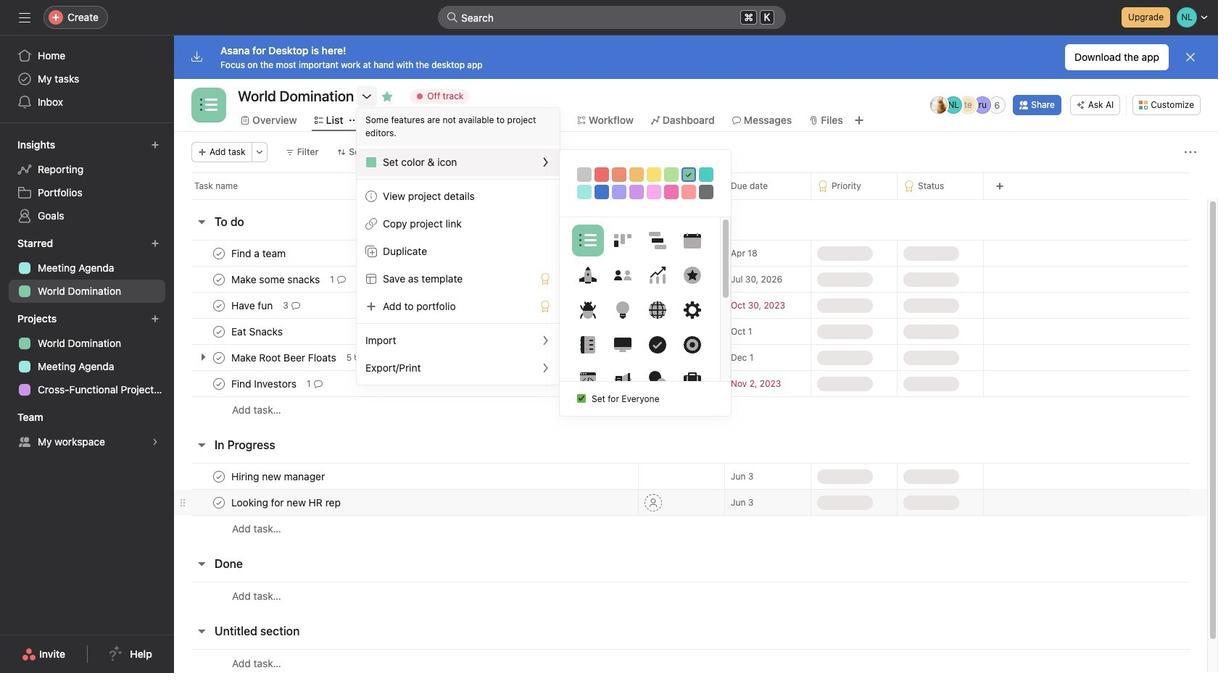 Task type: describe. For each thing, give the bounding box(es) containing it.
task name text field for have fun cell
[[228, 298, 277, 313]]

5 subtasks image
[[355, 354, 364, 362]]

mark complete checkbox for have fun cell
[[210, 297, 228, 314]]

globe image
[[649, 302, 666, 319]]

new project or portfolio image
[[151, 315, 160, 323]]

bug image
[[579, 302, 597, 319]]

more actions image
[[1185, 147, 1197, 158]]

rocket image
[[579, 267, 597, 284]]

header to do tree grid
[[174, 240, 1208, 424]]

graph image
[[649, 267, 666, 284]]

hide sidebar image
[[19, 12, 30, 23]]

task name text field for mark complete option inside the make some snacks 'cell'
[[228, 272, 324, 287]]

calendar image
[[684, 232, 701, 249]]

mark complete image for task name text field within "find a team" cell
[[210, 245, 228, 262]]

mark complete image for mark complete checkbox in the looking for new hr rep cell
[[210, 494, 228, 512]]

see details, my workspace image
[[151, 438, 160, 447]]

new insights image
[[151, 141, 160, 149]]

eat snacks cell
[[174, 318, 638, 345]]

task name text field for the hiring new manager "cell"
[[228, 470, 329, 484]]

make root beer floats cell
[[174, 345, 638, 371]]

header in progress tree grid
[[174, 463, 1208, 543]]

mark complete checkbox inside "make root beer floats" cell
[[210, 349, 228, 367]]

starred element
[[0, 231, 174, 306]]

add field image
[[996, 182, 1005, 191]]

global element
[[0, 36, 174, 123]]

task name text field for find investors cell
[[228, 377, 301, 391]]

chat bubbles image
[[649, 371, 666, 389]]

dismiss image
[[1185, 51, 1197, 63]]

1 comment image
[[337, 275, 346, 284]]

light bulb image
[[614, 302, 631, 319]]

people image
[[614, 267, 631, 284]]

remove from starred image
[[382, 91, 393, 102]]

mark complete image for task name text field inside the hiring new manager "cell"
[[210, 468, 228, 486]]

Search tasks, projects, and more text field
[[438, 6, 786, 29]]

html image
[[579, 371, 597, 389]]

prominent image
[[447, 12, 458, 23]]

expand subtask list for the task make root beer floats image
[[197, 352, 209, 363]]



Task type: vqa. For each thing, say whether or not it's contained in the screenshot.
toolbar within the BRAINSTORM dialog
no



Task type: locate. For each thing, give the bounding box(es) containing it.
mark complete checkbox for eat snacks cell
[[210, 323, 228, 341]]

3 mark complete image from the top
[[210, 468, 228, 486]]

mark complete image inside "find a team" cell
[[210, 245, 228, 262]]

task name text field for mark complete option in the eat snacks cell
[[228, 325, 287, 339]]

None field
[[438, 6, 786, 29]]

projects element
[[0, 306, 174, 405]]

1 vertical spatial mark complete image
[[210, 375, 228, 393]]

5 mark complete image from the top
[[210, 494, 228, 512]]

check image
[[649, 337, 666, 354]]

timeline image
[[649, 232, 666, 249]]

row
[[174, 173, 1218, 199], [191, 199, 1190, 200], [174, 240, 1208, 267], [174, 266, 1208, 293], [174, 292, 1208, 319], [174, 318, 1208, 345], [174, 345, 1208, 371], [174, 371, 1208, 397], [174, 397, 1208, 424], [174, 463, 1208, 490], [174, 490, 1208, 516], [174, 516, 1208, 543], [174, 582, 1208, 610], [174, 650, 1208, 674]]

mark complete checkbox inside "find a team" cell
[[210, 245, 228, 262]]

1 horizontal spatial list image
[[579, 232, 597, 249]]

2 mark complete checkbox from the top
[[210, 271, 228, 288]]

add tab image
[[853, 115, 865, 126]]

target image
[[684, 337, 701, 354]]

mark complete image for mark complete option inside have fun cell
[[210, 297, 228, 314]]

more actions image
[[255, 148, 264, 157]]

Mark complete checkbox
[[210, 245, 228, 262], [210, 271, 228, 288], [210, 297, 228, 314], [210, 323, 228, 341], [210, 349, 228, 367]]

tab actions image
[[349, 116, 358, 125]]

notebook image
[[579, 337, 597, 354]]

1 vertical spatial task name text field
[[228, 325, 287, 339]]

task name text field for "find a team" cell
[[228, 246, 290, 261]]

collapse task list for this group image
[[196, 216, 207, 228], [196, 626, 207, 638]]

task name text field inside eat snacks cell
[[228, 325, 287, 339]]

1 collapse task list for this group image from the top
[[196, 216, 207, 228]]

megaphone image
[[614, 371, 631, 389]]

list image
[[200, 96, 218, 114], [579, 232, 597, 249]]

mark complete checkbox inside have fun cell
[[210, 297, 228, 314]]

looking for new hr rep cell
[[174, 490, 638, 516]]

task name text field inside find investors cell
[[228, 377, 301, 391]]

show options image
[[361, 91, 373, 102]]

collapse task list for this group image
[[196, 440, 207, 451], [196, 558, 207, 570]]

task name text field inside the hiring new manager "cell"
[[228, 470, 329, 484]]

0 horizontal spatial list image
[[200, 96, 218, 114]]

2 vertical spatial mark complete image
[[210, 468, 228, 486]]

mark complete checkbox for task name text field inside the hiring new manager "cell"
[[210, 468, 228, 486]]

gear image
[[684, 302, 701, 319]]

task name text field inside looking for new hr rep cell
[[228, 496, 345, 510]]

mark complete checkbox for task name text field within the find investors cell
[[210, 375, 228, 393]]

4 mark complete image from the top
[[210, 349, 228, 367]]

4 mark complete checkbox from the top
[[210, 323, 228, 341]]

0 vertical spatial list image
[[200, 96, 218, 114]]

task name text field inside the make some snacks 'cell'
[[228, 272, 324, 287]]

1 vertical spatial list image
[[579, 232, 597, 249]]

2 mark complete checkbox from the top
[[210, 468, 228, 486]]

1 vertical spatial collapse task list for this group image
[[196, 558, 207, 570]]

find a team cell
[[174, 240, 638, 267]]

2 collapse task list for this group image from the top
[[196, 558, 207, 570]]

computer image
[[614, 337, 631, 354]]

have fun cell
[[174, 292, 638, 319]]

mark complete image inside looking for new hr rep cell
[[210, 494, 228, 512]]

task name text field for mark complete checkbox in the looking for new hr rep cell
[[228, 496, 345, 510]]

1 task name text field from the top
[[228, 272, 324, 287]]

1 collapse task list for this group image from the top
[[196, 440, 207, 451]]

teams element
[[0, 405, 174, 457]]

3 task name text field from the top
[[228, 496, 345, 510]]

5 task name text field from the top
[[228, 470, 329, 484]]

3 comments image
[[291, 301, 300, 310]]

hiring new manager cell
[[174, 463, 638, 490]]

0 vertical spatial collapse task list for this group image
[[196, 216, 207, 228]]

2 task name text field from the top
[[228, 325, 287, 339]]

mark complete image for mark complete option within "make root beer floats" cell
[[210, 349, 228, 367]]

1 vertical spatial collapse task list for this group image
[[196, 626, 207, 638]]

2 mark complete image from the top
[[210, 297, 228, 314]]

add items to starred image
[[151, 239, 160, 248]]

mark complete image
[[210, 271, 228, 288], [210, 297, 228, 314], [210, 323, 228, 341], [210, 349, 228, 367], [210, 494, 228, 512]]

4 task name text field from the top
[[228, 377, 301, 391]]

board image
[[614, 232, 631, 249]]

Task name text field
[[228, 272, 324, 287], [228, 325, 287, 339], [228, 496, 345, 510]]

mark complete image inside eat snacks cell
[[210, 323, 228, 341]]

2 collapse task list for this group image from the top
[[196, 626, 207, 638]]

1 mark complete checkbox from the top
[[210, 245, 228, 262]]

Mark complete checkbox
[[210, 375, 228, 393], [210, 468, 228, 486], [210, 494, 228, 512]]

1 comment image
[[314, 380, 323, 388]]

mark complete checkbox inside the hiring new manager "cell"
[[210, 468, 228, 486]]

mark complete image for mark complete option inside the make some snacks 'cell'
[[210, 271, 228, 288]]

1 vertical spatial mark complete checkbox
[[210, 468, 228, 486]]

task name text field inside have fun cell
[[228, 298, 277, 313]]

mark complete checkbox for the make some snacks 'cell'
[[210, 271, 228, 288]]

task name text field inside "find a team" cell
[[228, 246, 290, 261]]

Task name text field
[[228, 246, 290, 261], [228, 298, 277, 313], [228, 351, 341, 365], [228, 377, 301, 391], [228, 470, 329, 484]]

make some snacks cell
[[174, 266, 638, 293]]

2 vertical spatial task name text field
[[228, 496, 345, 510]]

1 mark complete image from the top
[[210, 245, 228, 262]]

1 mark complete image from the top
[[210, 271, 228, 288]]

menu item
[[357, 149, 560, 176]]

briefcase image
[[684, 371, 701, 389]]

mark complete image for task name text field within the find investors cell
[[210, 375, 228, 393]]

3 task name text field from the top
[[228, 351, 341, 365]]

2 mark complete image from the top
[[210, 375, 228, 393]]

insights element
[[0, 132, 174, 231]]

mark complete image inside the hiring new manager "cell"
[[210, 468, 228, 486]]

find investors cell
[[174, 371, 638, 397]]

0 vertical spatial task name text field
[[228, 272, 324, 287]]

task name text field inside "make root beer floats" cell
[[228, 351, 341, 365]]

5 mark complete checkbox from the top
[[210, 349, 228, 367]]

3 mark complete image from the top
[[210, 323, 228, 341]]

3 mark complete checkbox from the top
[[210, 494, 228, 512]]

0 vertical spatial collapse task list for this group image
[[196, 440, 207, 451]]

menu
[[357, 108, 560, 385]]

1 task name text field from the top
[[228, 246, 290, 261]]

mark complete image
[[210, 245, 228, 262], [210, 375, 228, 393], [210, 468, 228, 486]]

2 task name text field from the top
[[228, 298, 277, 313]]

0 vertical spatial mark complete checkbox
[[210, 375, 228, 393]]

1 mark complete checkbox from the top
[[210, 375, 228, 393]]

mark complete checkbox for "find a team" cell
[[210, 245, 228, 262]]

mark complete image inside have fun cell
[[210, 297, 228, 314]]

mark complete checkbox inside the make some snacks 'cell'
[[210, 271, 228, 288]]

mark complete checkbox inside looking for new hr rep cell
[[210, 494, 228, 512]]

None checkbox
[[577, 395, 586, 404]]

2 vertical spatial mark complete checkbox
[[210, 494, 228, 512]]

star image
[[684, 267, 701, 284]]

0 vertical spatial mark complete image
[[210, 245, 228, 262]]

mark complete image for mark complete option in the eat snacks cell
[[210, 323, 228, 341]]

mark complete checkbox inside eat snacks cell
[[210, 323, 228, 341]]

3 mark complete checkbox from the top
[[210, 297, 228, 314]]

mark complete checkbox inside find investors cell
[[210, 375, 228, 393]]



